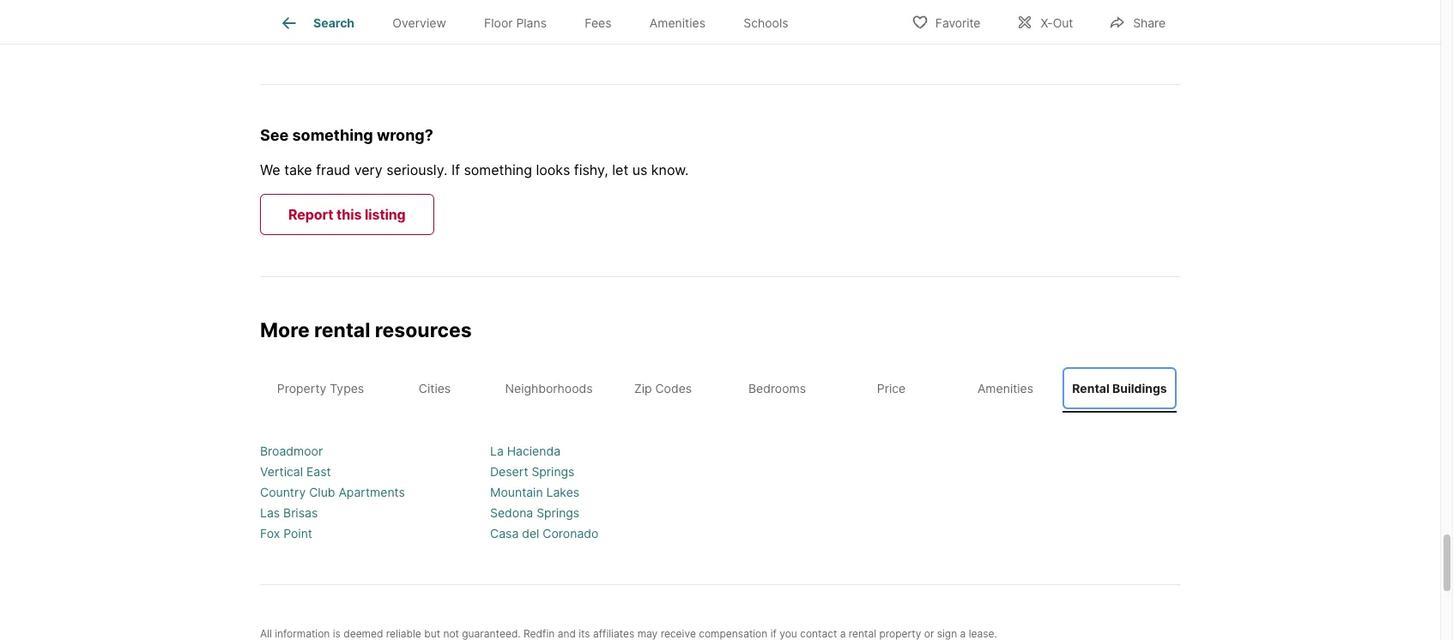 Task type: locate. For each thing, give the bounding box(es) containing it.
1 vertical spatial something
[[464, 161, 532, 178]]

share button
[[1095, 4, 1181, 39]]

fox point link
[[260, 526, 313, 541]]

1 vertical spatial tab list
[[260, 364, 1181, 413]]

cities
[[419, 381, 451, 395]]

amenities tab
[[631, 3, 725, 44], [949, 367, 1063, 410]]

wrong?
[[377, 126, 434, 144]]

search link
[[279, 13, 355, 33]]

tab list
[[260, 0, 821, 44], [260, 364, 1181, 413]]

broadmoor link
[[260, 444, 323, 459]]

broadmoor
[[260, 444, 323, 459]]

springs for sedona springs
[[537, 506, 580, 520]]

coronado
[[543, 526, 599, 541]]

country club apartments
[[260, 485, 405, 500]]

report
[[289, 206, 334, 223]]

0 horizontal spatial amenities
[[650, 16, 706, 30]]

zip
[[634, 381, 652, 395]]

springs down lakes
[[537, 506, 580, 520]]

0 vertical spatial amenities
[[650, 16, 706, 30]]

springs up lakes
[[532, 465, 575, 479]]

1 vertical spatial amenities tab
[[949, 367, 1063, 410]]

1 vertical spatial amenities
[[978, 381, 1034, 395]]

report this listing
[[289, 206, 406, 223]]

something right if
[[464, 161, 532, 178]]

del
[[522, 526, 540, 541]]

country
[[260, 485, 306, 500]]

property types tab
[[264, 367, 378, 410]]

us
[[633, 161, 648, 178]]

1 horizontal spatial amenities
[[978, 381, 1034, 395]]

something up fraud
[[292, 126, 373, 144]]

fees tab
[[566, 3, 631, 44]]

fishy,
[[574, 161, 609, 178]]

search
[[314, 16, 355, 30]]

las brisas link
[[260, 506, 318, 520]]

zip codes
[[634, 381, 692, 395]]

springs
[[532, 465, 575, 479], [537, 506, 580, 520]]

la hacienda
[[490, 444, 561, 459]]

codes
[[656, 381, 692, 395]]

schools
[[744, 16, 789, 30]]

desert springs
[[490, 465, 575, 479]]

fees
[[585, 16, 612, 30]]

0 horizontal spatial something
[[292, 126, 373, 144]]

1 vertical spatial springs
[[537, 506, 580, 520]]

1 horizontal spatial amenities tab
[[949, 367, 1063, 410]]

condo button
[[260, 0, 558, 29]]

2 tab list from the top
[[260, 364, 1181, 413]]

amenities tab right fees
[[631, 3, 725, 44]]

rental
[[1073, 381, 1110, 395]]

favorite button
[[897, 4, 996, 39]]

lakes
[[547, 485, 580, 500]]

neighborhoods tab
[[492, 367, 606, 410]]

0 vertical spatial tab list
[[260, 0, 821, 44]]

0 vertical spatial springs
[[532, 465, 575, 479]]

apartments
[[339, 485, 405, 500]]

0 vertical spatial amenities tab
[[631, 3, 725, 44]]

if
[[452, 161, 460, 178]]

amenities left rental
[[978, 381, 1034, 395]]

la
[[490, 444, 504, 459]]

floor
[[484, 16, 513, 30]]

springs for desert springs
[[532, 465, 575, 479]]

tab list containing property types
[[260, 364, 1181, 413]]

property types
[[277, 381, 364, 395]]

casa del coronado link
[[490, 526, 599, 541]]

amenities
[[650, 16, 706, 30], [978, 381, 1034, 395]]

amenities right fees tab at the left top of page
[[650, 16, 706, 30]]

east
[[307, 465, 331, 479]]

we
[[260, 161, 281, 178]]

resources
[[375, 318, 472, 342]]

fox point
[[260, 526, 313, 541]]

tab list containing search
[[260, 0, 821, 44]]

fox
[[260, 526, 280, 541]]

amenities tab left rental
[[949, 367, 1063, 410]]

vertical east link
[[260, 465, 331, 479]]

1 tab list from the top
[[260, 0, 821, 44]]

more rental resources heading
[[260, 318, 1181, 364]]

1 horizontal spatial something
[[464, 161, 532, 178]]

share
[[1134, 15, 1166, 30]]

more rental resources
[[260, 318, 472, 342]]

something
[[292, 126, 373, 144], [464, 161, 532, 178]]

0 horizontal spatial amenities tab
[[631, 3, 725, 44]]



Task type: describe. For each thing, give the bounding box(es) containing it.
price
[[877, 381, 906, 395]]

bedrooms tab
[[720, 367, 835, 410]]

let
[[612, 161, 629, 178]]

las
[[260, 506, 280, 520]]

see
[[260, 126, 289, 144]]

looks
[[536, 161, 570, 178]]

point
[[284, 526, 313, 541]]

know.
[[652, 161, 689, 178]]

x-out
[[1041, 15, 1074, 30]]

desert
[[490, 465, 528, 479]]

casa
[[490, 526, 519, 541]]

sedona springs link
[[490, 506, 580, 520]]

brisas
[[283, 506, 318, 520]]

floor plans tab
[[465, 3, 566, 44]]

listing
[[365, 206, 406, 223]]

fraud
[[316, 161, 350, 178]]

take
[[284, 161, 312, 178]]

sedona
[[490, 506, 533, 520]]

x-out button
[[1002, 4, 1088, 39]]

rental buildings
[[1073, 381, 1168, 395]]

more
[[260, 318, 310, 342]]

seriously.
[[387, 161, 448, 178]]

buildings
[[1113, 381, 1168, 395]]

0 vertical spatial something
[[292, 126, 373, 144]]

report this listing button
[[260, 194, 434, 235]]

club
[[309, 485, 335, 500]]

types
[[330, 381, 364, 395]]

cities tab
[[378, 367, 492, 410]]

floor plans
[[484, 16, 547, 30]]

overview
[[393, 16, 446, 30]]

mountain lakes link
[[490, 485, 580, 500]]

out
[[1053, 15, 1074, 30]]

mountain
[[490, 485, 543, 500]]

vertical
[[260, 465, 303, 479]]

rental buildings tab
[[1063, 367, 1177, 410]]

desert springs link
[[490, 465, 575, 479]]

price tab
[[835, 367, 949, 410]]

we take fraud very seriously. if something looks fishy, let us know.
[[260, 161, 689, 178]]

la hacienda link
[[490, 444, 561, 459]]

bedrooms
[[749, 381, 806, 395]]

hacienda
[[507, 444, 561, 459]]

overview tab
[[374, 3, 465, 44]]

favorite
[[936, 15, 981, 30]]

mountain lakes
[[490, 485, 580, 500]]

vertical east
[[260, 465, 331, 479]]

sedona springs
[[490, 506, 580, 520]]

rental
[[314, 318, 370, 342]]

very
[[354, 161, 383, 178]]

schools tab
[[725, 3, 808, 44]]

casa del coronado
[[490, 526, 599, 541]]

plans
[[516, 16, 547, 30]]

zip codes tab
[[606, 367, 720, 410]]

x-
[[1041, 15, 1053, 30]]

this
[[337, 206, 362, 223]]

neighborhoods
[[505, 381, 593, 395]]

country club apartments link
[[260, 485, 405, 500]]

property
[[277, 381, 327, 395]]

condo
[[288, 2, 315, 12]]

see something wrong?
[[260, 126, 434, 144]]

las brisas
[[260, 506, 318, 520]]



Task type: vqa. For each thing, say whether or not it's contained in the screenshot.


